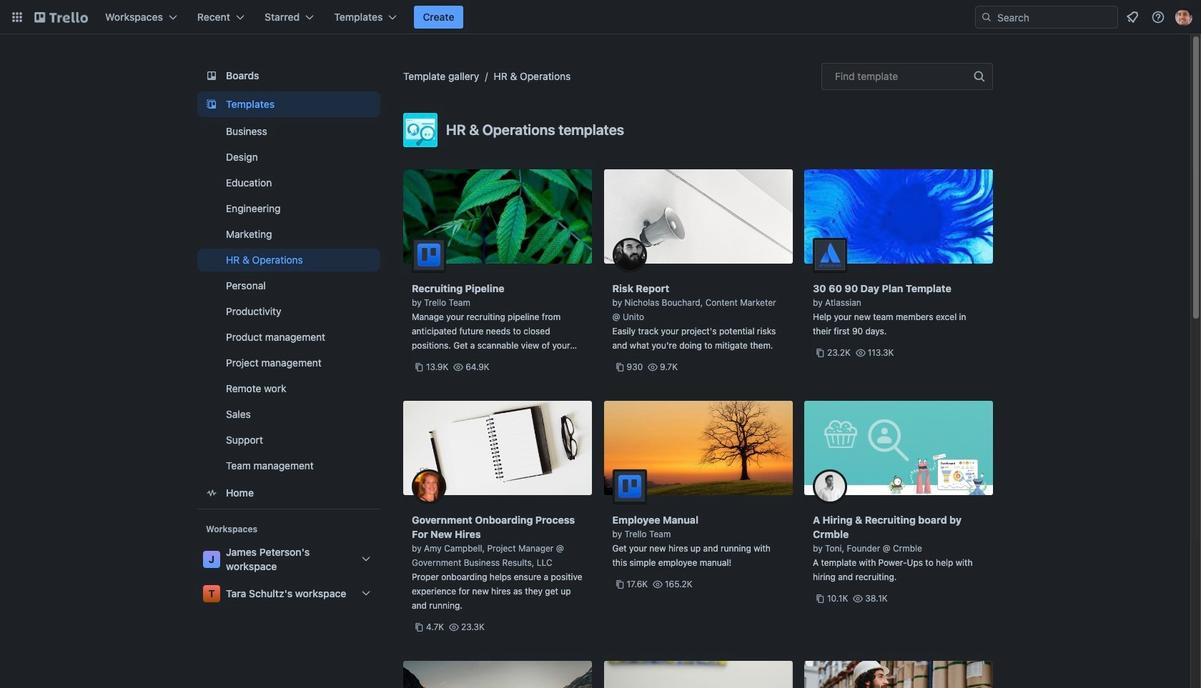 Task type: vqa. For each thing, say whether or not it's contained in the screenshot.
james peterson (jamespeterson93) icon
yes



Task type: describe. For each thing, give the bounding box(es) containing it.
template board image
[[203, 96, 220, 113]]

nicholas bouchard, content marketer @ unito image
[[612, 238, 647, 272]]

atlassian image
[[813, 238, 847, 272]]

Search field
[[975, 6, 1118, 29]]

amy campbell, project manager @ government business results, llc image
[[412, 470, 446, 504]]

0 notifications image
[[1124, 9, 1141, 26]]

toni, founder @ crmble image
[[813, 470, 847, 504]]

board image
[[203, 67, 220, 84]]

0 horizontal spatial trello team image
[[412, 238, 446, 272]]

primary element
[[0, 0, 1201, 34]]



Task type: locate. For each thing, give the bounding box(es) containing it.
None field
[[822, 63, 993, 90]]

1 horizontal spatial trello team image
[[612, 470, 647, 504]]

hr & operations icon image
[[403, 113, 438, 147]]

back to home image
[[34, 6, 88, 29]]

trello team image
[[412, 238, 446, 272], [612, 470, 647, 504]]

james peterson (jamespeterson93) image
[[1176, 9, 1193, 26]]

open information menu image
[[1151, 10, 1166, 24]]

1 vertical spatial trello team image
[[612, 470, 647, 504]]

search image
[[981, 11, 993, 23]]

home image
[[203, 485, 220, 502]]

0 vertical spatial trello team image
[[412, 238, 446, 272]]



